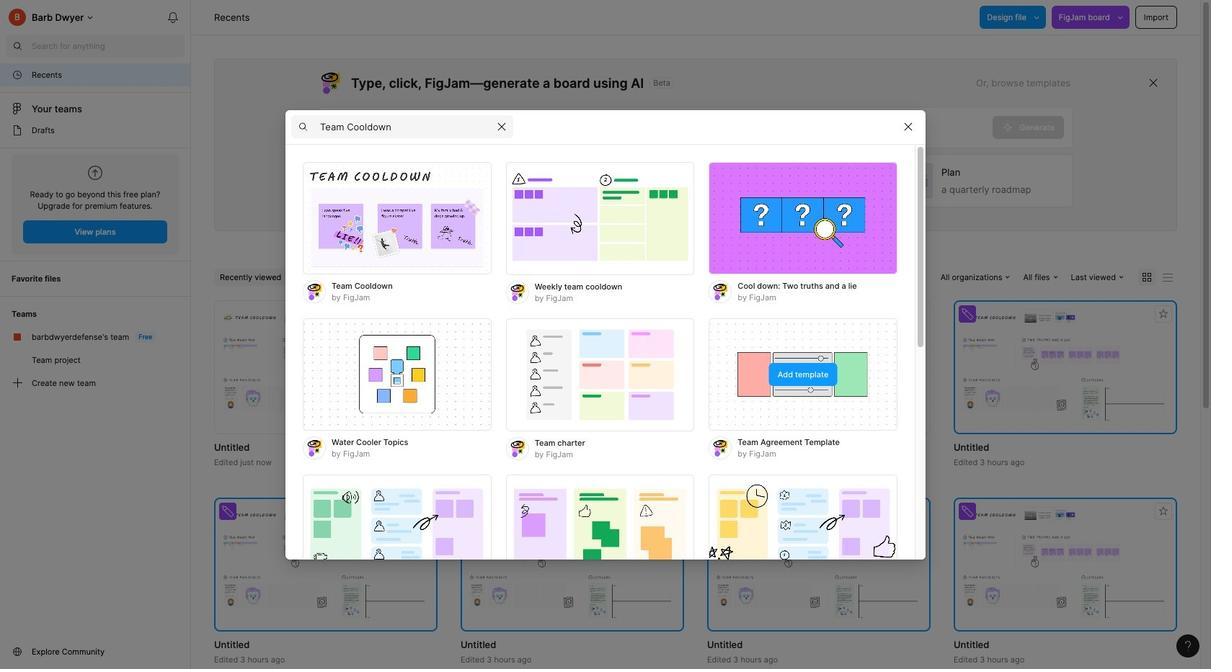 Task type: describe. For each thing, give the bounding box(es) containing it.
team meeting agenda image
[[709, 475, 898, 588]]

Search for anything text field
[[32, 40, 185, 52]]

community 16 image
[[12, 647, 23, 658]]

Ex: A weekly team meeting, starting with an ice breaker field
[[319, 107, 993, 148]]

water cooler topics image
[[303, 318, 491, 432]]

team weekly image
[[303, 475, 491, 588]]

cool down: two truths and a lie image
[[709, 162, 898, 275]]

page 16 image
[[12, 125, 23, 136]]

team agreement template image
[[709, 318, 898, 432]]

team cooldown image
[[303, 162, 491, 275]]

search 32 image
[[6, 35, 29, 58]]



Task type: vqa. For each thing, say whether or not it's contained in the screenshot.
'Main toolbar' region
no



Task type: locate. For each thing, give the bounding box(es) containing it.
team charter image
[[506, 318, 695, 432]]

weekly team cooldown image
[[506, 162, 695, 275]]

bell 32 image
[[162, 6, 185, 29]]

recent 16 image
[[12, 69, 23, 81]]

Search templates text field
[[320, 118, 490, 136]]

team stand up image
[[506, 475, 695, 588]]

dialog
[[286, 110, 926, 670]]

file thumbnail image
[[221, 310, 430, 426], [468, 310, 677, 426], [715, 310, 924, 426], [961, 310, 1170, 426], [221, 507, 430, 623], [468, 507, 677, 623], [715, 507, 924, 623], [961, 507, 1170, 623]]



